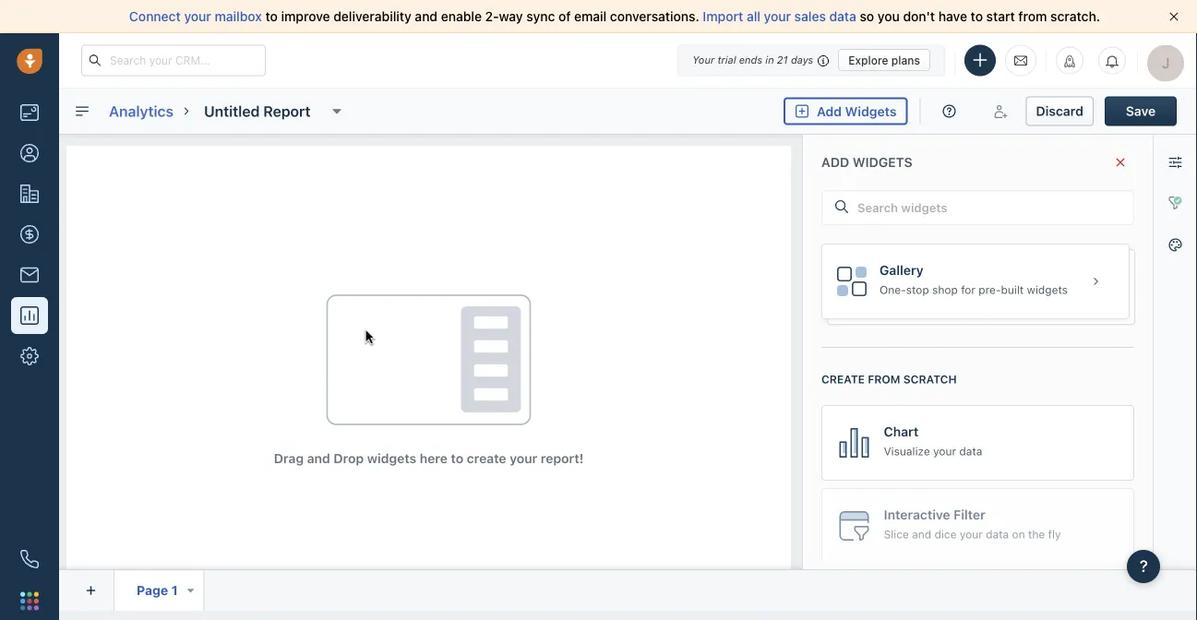 Task type: describe. For each thing, give the bounding box(es) containing it.
you
[[878, 9, 900, 24]]

plans
[[892, 54, 921, 66]]

conversations.
[[610, 9, 700, 24]]

phone image
[[20, 550, 39, 569]]

phone element
[[11, 541, 48, 578]]

email
[[574, 9, 607, 24]]

Search your CRM... text field
[[81, 45, 266, 76]]

trial
[[718, 54, 736, 66]]

21
[[777, 54, 788, 66]]

ends
[[739, 54, 763, 66]]

1 to from the left
[[265, 9, 278, 24]]

from
[[1019, 9, 1048, 24]]

explore
[[849, 54, 889, 66]]

in
[[766, 54, 774, 66]]

freshworks switcher image
[[20, 592, 39, 611]]

import
[[703, 9, 744, 24]]

days
[[791, 54, 814, 66]]

so
[[860, 9, 875, 24]]

mailbox
[[215, 9, 262, 24]]

data
[[830, 9, 857, 24]]

2-
[[485, 9, 499, 24]]

import all your sales data link
[[703, 9, 860, 24]]



Task type: vqa. For each thing, say whether or not it's contained in the screenshot.
2nd your from left
yes



Task type: locate. For each thing, give the bounding box(es) containing it.
2 to from the left
[[971, 9, 983, 24]]

1 your from the left
[[184, 9, 211, 24]]

1 horizontal spatial your
[[764, 9, 791, 24]]

connect your mailbox link
[[129, 9, 265, 24]]

don't
[[903, 9, 935, 24]]

your right all
[[764, 9, 791, 24]]

start
[[987, 9, 1015, 24]]

explore plans link
[[839, 49, 931, 71]]

your trial ends in 21 days
[[693, 54, 814, 66]]

what's new image
[[1064, 55, 1077, 68]]

connect your mailbox to improve deliverability and enable 2-way sync of email conversations. import all your sales data so you don't have to start from scratch.
[[129, 9, 1101, 24]]

deliverability
[[334, 9, 412, 24]]

explore plans
[[849, 54, 921, 66]]

enable
[[441, 9, 482, 24]]

1 horizontal spatial to
[[971, 9, 983, 24]]

of
[[559, 9, 571, 24]]

0 horizontal spatial to
[[265, 9, 278, 24]]

connect
[[129, 9, 181, 24]]

improve
[[281, 9, 330, 24]]

to right mailbox
[[265, 9, 278, 24]]

sales
[[795, 9, 826, 24]]

and
[[415, 9, 438, 24]]

have
[[939, 9, 968, 24]]

your
[[184, 9, 211, 24], [764, 9, 791, 24]]

your
[[693, 54, 715, 66]]

2 your from the left
[[764, 9, 791, 24]]

your left mailbox
[[184, 9, 211, 24]]

to
[[265, 9, 278, 24], [971, 9, 983, 24]]

to left start
[[971, 9, 983, 24]]

0 horizontal spatial your
[[184, 9, 211, 24]]

scratch.
[[1051, 9, 1101, 24]]

close image
[[1170, 12, 1179, 21]]

sync
[[527, 9, 555, 24]]

send email image
[[1015, 53, 1028, 68]]

way
[[499, 9, 523, 24]]

all
[[747, 9, 761, 24]]



